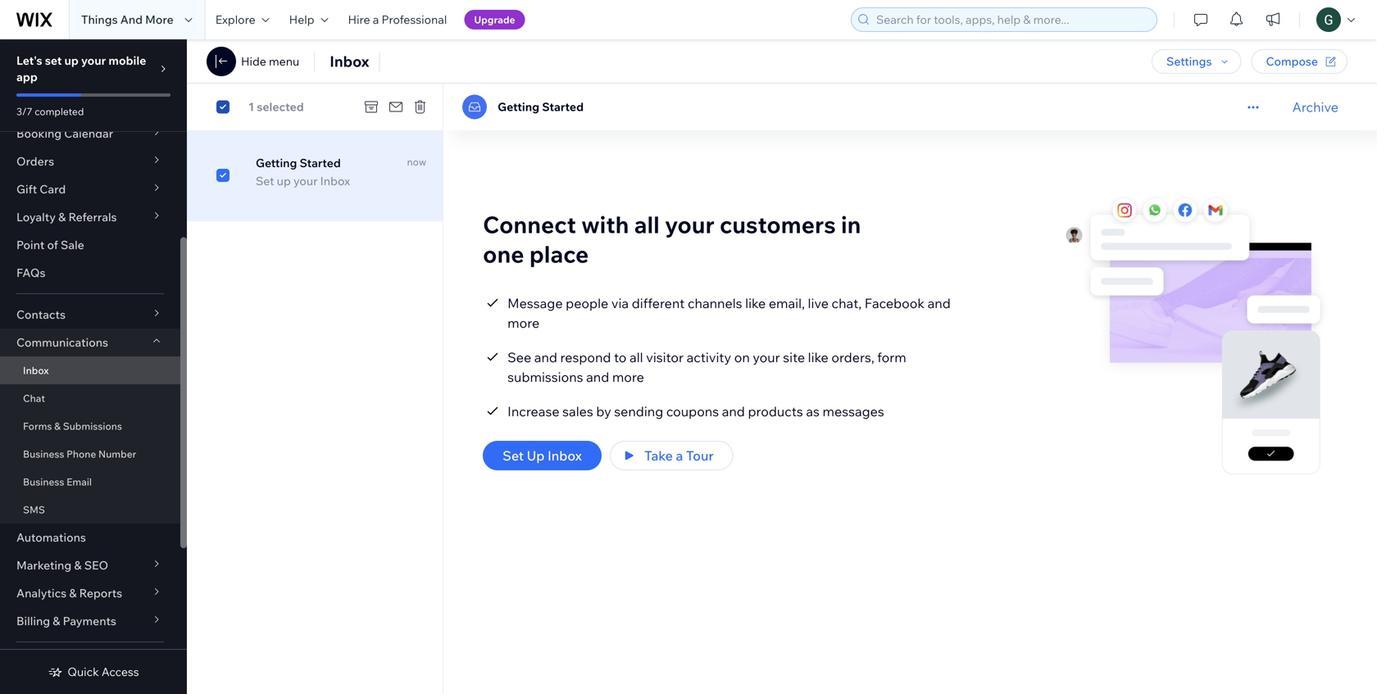 Task type: describe. For each thing, give the bounding box(es) containing it.
see
[[508, 349, 532, 366]]

increase sales by sending coupons and products as messages
[[508, 403, 885, 420]]

orders
[[16, 154, 54, 169]]

hide menu button up 1 selected at the left of the page
[[241, 54, 299, 69]]

access
[[102, 665, 139, 679]]

a for professional
[[373, 12, 379, 27]]

now
[[407, 156, 427, 168]]

orders button
[[0, 148, 180, 175]]

referrals
[[68, 210, 117, 224]]

set up inbox button
[[483, 441, 602, 470]]

increase
[[508, 403, 560, 420]]

& for analytics
[[69, 586, 77, 601]]

like inside message people via different channels like email, live chat, facebook and more
[[745, 295, 766, 311]]

channels
[[688, 295, 742, 311]]

hire a professional
[[348, 12, 447, 27]]

more
[[145, 12, 174, 27]]

& for forms
[[54, 420, 61, 433]]

gift
[[16, 182, 37, 196]]

take a tour
[[645, 448, 714, 464]]

and
[[120, 12, 143, 27]]

connect with all your customers in one place
[[483, 210, 861, 268]]

let's set up your mobile app
[[16, 53, 146, 84]]

gift card
[[16, 182, 66, 196]]

messages
[[823, 403, 885, 420]]

explore
[[215, 12, 256, 27]]

marketing & seo
[[16, 558, 108, 573]]

marketing
[[16, 558, 71, 573]]

inbox link
[[0, 357, 180, 385]]

business for business phone number
[[23, 448, 64, 460]]

sale
[[61, 238, 84, 252]]

communications button
[[0, 329, 180, 357]]

1 vertical spatial started
[[300, 156, 341, 170]]

faqs
[[16, 266, 46, 280]]

loyalty & referrals button
[[0, 203, 180, 231]]

and down the respond
[[586, 369, 609, 385]]

loyalty & referrals
[[16, 210, 117, 224]]

analytics
[[16, 586, 67, 601]]

selected
[[257, 100, 304, 114]]

up inside let's set up your mobile app
[[64, 53, 79, 68]]

quick access button
[[48, 665, 139, 680]]

connect
[[483, 210, 576, 239]]

archive
[[1293, 99, 1339, 115]]

contacts
[[16, 307, 66, 322]]

a for tour
[[676, 448, 683, 464]]

upgrade
[[474, 14, 515, 26]]

help
[[289, 12, 314, 27]]

phone
[[67, 448, 96, 460]]

place
[[530, 240, 589, 268]]

billing & payments button
[[0, 608, 180, 635]]

business phone number
[[23, 448, 136, 460]]

of
[[47, 238, 58, 252]]

hide menu button up 1
[[207, 47, 299, 76]]

sending
[[614, 403, 664, 420]]

orders,
[[832, 349, 875, 366]]

business email link
[[0, 468, 180, 496]]

1 vertical spatial getting started
[[256, 156, 341, 170]]

visitor
[[646, 349, 684, 366]]

facebook
[[865, 295, 925, 311]]

submissions
[[63, 420, 122, 433]]

1
[[248, 100, 254, 114]]

1 horizontal spatial up
[[277, 174, 291, 188]]

live
[[808, 295, 829, 311]]

message
[[508, 295, 563, 311]]

number
[[98, 448, 136, 460]]

1 vertical spatial getting
[[256, 156, 297, 170]]

more inside message people via different channels like email, live chat, facebook and more
[[508, 315, 540, 331]]

settings button
[[1152, 49, 1242, 74]]

chat link
[[0, 385, 180, 412]]

business email
[[23, 476, 92, 488]]

point of sale link
[[0, 231, 180, 259]]

menu
[[269, 54, 299, 68]]

billing & payments
[[16, 614, 116, 629]]

set
[[45, 53, 62, 68]]

as
[[806, 403, 820, 420]]

completed
[[35, 105, 84, 118]]

& for loyalty
[[58, 210, 66, 224]]

all inside connect with all your customers in one place
[[634, 210, 660, 239]]

& for marketing
[[74, 558, 82, 573]]

quick
[[68, 665, 99, 679]]

mobile
[[109, 53, 146, 68]]

chat,
[[832, 295, 862, 311]]

sms link
[[0, 496, 180, 524]]

let's
[[16, 53, 42, 68]]

things and more
[[81, 12, 174, 27]]

faqs link
[[0, 259, 180, 287]]

getting started image
[[463, 95, 487, 119]]

all inside 'see and respond to all visitor activity on your site like orders, form submissions and more'
[[630, 349, 643, 366]]

email
[[67, 476, 92, 488]]

1 horizontal spatial getting
[[498, 100, 540, 114]]

1 selected
[[248, 100, 304, 114]]

billing
[[16, 614, 50, 629]]

with
[[582, 210, 629, 239]]



Task type: locate. For each thing, give the bounding box(es) containing it.
0 vertical spatial all
[[634, 210, 660, 239]]

things
[[81, 12, 118, 27]]

and up submissions
[[534, 349, 558, 366]]

upgrade button
[[464, 10, 525, 30]]

customers
[[720, 210, 836, 239]]

0 vertical spatial getting
[[498, 100, 540, 114]]

set down 1 selected at the left of the page
[[256, 174, 274, 188]]

point of sale
[[16, 238, 84, 252]]

hide menu button
[[207, 47, 299, 76], [241, 54, 299, 69]]

payments
[[63, 614, 116, 629]]

hire a professional link
[[338, 0, 457, 39]]

site
[[783, 349, 805, 366]]

& left seo
[[74, 558, 82, 573]]

your inside 'see and respond to all visitor activity on your site like orders, form submissions and more'
[[753, 349, 780, 366]]

& for billing
[[53, 614, 60, 629]]

point
[[16, 238, 45, 252]]

seo
[[84, 558, 108, 573]]

getting started right getting started icon
[[498, 100, 584, 114]]

like right site
[[808, 349, 829, 366]]

1 business from the top
[[23, 448, 64, 460]]

and
[[928, 295, 951, 311], [534, 349, 558, 366], [586, 369, 609, 385], [722, 403, 745, 420]]

message people via different channels like email, live chat, facebook and more
[[508, 295, 951, 331]]

all right to
[[630, 349, 643, 366]]

products
[[748, 403, 803, 420]]

& inside popup button
[[69, 586, 77, 601]]

None checkbox
[[197, 97, 244, 117], [216, 166, 230, 185], [197, 97, 244, 117], [216, 166, 230, 185]]

0 vertical spatial started
[[542, 100, 584, 114]]

1 vertical spatial business
[[23, 476, 64, 488]]

set inside set up inbox button
[[503, 448, 524, 464]]

in
[[841, 210, 861, 239]]

business
[[23, 448, 64, 460], [23, 476, 64, 488]]

card
[[40, 182, 66, 196]]

booking calendar button
[[0, 120, 180, 148]]

set left the up
[[503, 448, 524, 464]]

0 horizontal spatial up
[[64, 53, 79, 68]]

tour
[[686, 448, 714, 464]]

reports
[[79, 586, 122, 601]]

automations
[[16, 531, 86, 545]]

business for business email
[[23, 476, 64, 488]]

1 vertical spatial all
[[630, 349, 643, 366]]

analytics & reports button
[[0, 580, 180, 608]]

business phone number link
[[0, 440, 180, 468]]

forms & submissions
[[23, 420, 122, 433]]

1 vertical spatial more
[[612, 369, 644, 385]]

& left reports
[[69, 586, 77, 601]]

up
[[64, 53, 79, 68], [277, 174, 291, 188]]

getting
[[498, 100, 540, 114], [256, 156, 297, 170]]

1 horizontal spatial getting started
[[498, 100, 584, 114]]

quick access
[[68, 665, 139, 679]]

getting up set up your inbox
[[256, 156, 297, 170]]

more
[[508, 315, 540, 331], [612, 369, 644, 385]]

0 horizontal spatial like
[[745, 295, 766, 311]]

booking calendar
[[16, 126, 113, 141]]

1 horizontal spatial set
[[503, 448, 524, 464]]

to
[[614, 349, 627, 366]]

& right loyalty
[[58, 210, 66, 224]]

sidebar element
[[0, 39, 187, 695]]

automations link
[[0, 524, 180, 552]]

sales
[[563, 403, 593, 420]]

form
[[878, 349, 907, 366]]

0 horizontal spatial more
[[508, 315, 540, 331]]

gift card button
[[0, 175, 180, 203]]

all
[[634, 210, 660, 239], [630, 349, 643, 366]]

1 vertical spatial set
[[503, 448, 524, 464]]

0 vertical spatial up
[[64, 53, 79, 68]]

set for set up inbox
[[503, 448, 524, 464]]

0 vertical spatial business
[[23, 448, 64, 460]]

analytics & reports
[[16, 586, 122, 601]]

set for set up your inbox
[[256, 174, 274, 188]]

loyalty
[[16, 210, 56, 224]]

0 horizontal spatial set
[[256, 174, 274, 188]]

3/7
[[16, 105, 32, 118]]

0 vertical spatial a
[[373, 12, 379, 27]]

0 horizontal spatial getting
[[256, 156, 297, 170]]

your inside connect with all your customers in one place
[[665, 210, 715, 239]]

submissions
[[508, 369, 583, 385]]

take
[[645, 448, 673, 464]]

hire
[[348, 12, 370, 27]]

0 vertical spatial getting started
[[498, 100, 584, 114]]

set up inbox
[[503, 448, 582, 464]]

activity
[[687, 349, 732, 366]]

2 business from the top
[[23, 476, 64, 488]]

0 vertical spatial set
[[256, 174, 274, 188]]

business down forms
[[23, 448, 64, 460]]

all right with
[[634, 210, 660, 239]]

1 horizontal spatial a
[[676, 448, 683, 464]]

more inside 'see and respond to all visitor activity on your site like orders, form submissions and more'
[[612, 369, 644, 385]]

inbox inside sidebar element
[[23, 364, 49, 377]]

up right set
[[64, 53, 79, 68]]

0 horizontal spatial started
[[300, 156, 341, 170]]

business up sms
[[23, 476, 64, 488]]

by
[[596, 403, 611, 420]]

calendar
[[64, 126, 113, 141]]

booking
[[16, 126, 62, 141]]

your inside let's set up your mobile app
[[81, 53, 106, 68]]

and inside message people via different channels like email, live chat, facebook and more
[[928, 295, 951, 311]]

different
[[632, 295, 685, 311]]

forms
[[23, 420, 52, 433]]

1 horizontal spatial like
[[808, 349, 829, 366]]

up
[[527, 448, 545, 464]]

and right the "coupons"
[[722, 403, 745, 420]]

sms
[[23, 504, 45, 516]]

a inside button
[[676, 448, 683, 464]]

chat
[[23, 392, 45, 405]]

compose
[[1266, 54, 1319, 68]]

1 vertical spatial like
[[808, 349, 829, 366]]

up down selected
[[277, 174, 291, 188]]

compose button
[[1252, 49, 1348, 74]]

getting started
[[498, 100, 584, 114], [256, 156, 341, 170]]

&
[[58, 210, 66, 224], [54, 420, 61, 433], [74, 558, 82, 573], [69, 586, 77, 601], [53, 614, 60, 629]]

started
[[542, 100, 584, 114], [300, 156, 341, 170]]

0 vertical spatial like
[[745, 295, 766, 311]]

a left tour
[[676, 448, 683, 464]]

like
[[745, 295, 766, 311], [808, 349, 829, 366]]

3/7 completed
[[16, 105, 84, 118]]

a right hire
[[373, 12, 379, 27]]

archive link
[[1293, 99, 1339, 115]]

0 horizontal spatial a
[[373, 12, 379, 27]]

help button
[[279, 0, 338, 39]]

1 vertical spatial up
[[277, 174, 291, 188]]

getting started up set up your inbox
[[256, 156, 341, 170]]

more down 'message'
[[508, 315, 540, 331]]

and right facebook
[[928, 295, 951, 311]]

like left email, at the right top of the page
[[745, 295, 766, 311]]

like inside 'see and respond to all visitor activity on your site like orders, form submissions and more'
[[808, 349, 829, 366]]

& right billing
[[53, 614, 60, 629]]

Search for tools, apps, help & more... field
[[872, 8, 1152, 31]]

forms & submissions link
[[0, 412, 180, 440]]

1 horizontal spatial more
[[612, 369, 644, 385]]

see and respond to all visitor activity on your site like orders, form submissions and more
[[508, 349, 907, 385]]

on
[[734, 349, 750, 366]]

communications
[[16, 335, 108, 350]]

getting right getting started icon
[[498, 100, 540, 114]]

1 vertical spatial a
[[676, 448, 683, 464]]

professional
[[382, 12, 447, 27]]

coupons
[[667, 403, 719, 420]]

more down to
[[612, 369, 644, 385]]

1 horizontal spatial started
[[542, 100, 584, 114]]

& right forms
[[54, 420, 61, 433]]

0 horizontal spatial getting started
[[256, 156, 341, 170]]

inbox inside button
[[548, 448, 582, 464]]

0 vertical spatial more
[[508, 315, 540, 331]]



Task type: vqa. For each thing, say whether or not it's contained in the screenshot.
Untitled Discount button
no



